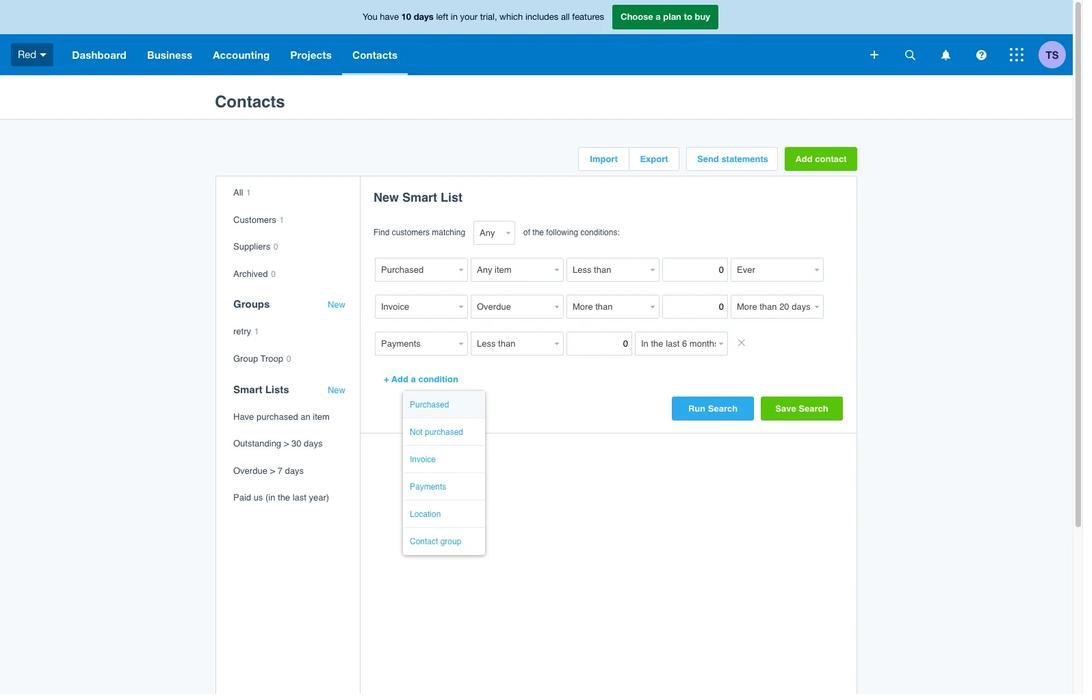Task type: vqa. For each thing, say whether or not it's contained in the screenshot.


Task type: describe. For each thing, give the bounding box(es) containing it.
0 horizontal spatial contacts
[[215, 93, 285, 112]]

days for 10
[[414, 11, 434, 22]]

not purchased link
[[410, 428, 465, 438]]

run search button
[[672, 397, 755, 421]]

run search
[[689, 404, 738, 414]]

new link for groups
[[328, 300, 346, 311]]

not
[[410, 428, 423, 438]]

red button
[[0, 34, 62, 75]]

0 inside group troop 0
[[287, 355, 291, 364]]

send statements
[[698, 154, 769, 164]]

location link
[[410, 510, 465, 520]]

smart lists
[[233, 384, 289, 395]]

contacts button
[[342, 34, 408, 75]]

contact
[[816, 154, 847, 164]]

your
[[461, 12, 478, 22]]

(in
[[266, 493, 276, 504]]

which
[[500, 12, 523, 22]]

export button
[[630, 148, 679, 170]]

condition
[[419, 375, 459, 385]]

choose
[[621, 11, 654, 22]]

new link for smart lists
[[328, 385, 346, 396]]

customers 1
[[233, 215, 284, 225]]

of
[[524, 228, 531, 238]]

to
[[684, 11, 693, 22]]

purchased for not
[[425, 428, 464, 438]]

choose a plan to buy
[[621, 11, 711, 22]]

you
[[363, 12, 378, 22]]

outstanding
[[233, 439, 281, 449]]

location
[[410, 510, 441, 520]]

overdue > 7 days
[[233, 466, 304, 476]]

accounting button
[[203, 34, 280, 75]]

features
[[573, 12, 605, 22]]

suppliers
[[233, 242, 271, 252]]

> for overdue
[[270, 466, 275, 476]]

overdue
[[233, 466, 268, 476]]

1 horizontal spatial svg image
[[871, 51, 879, 59]]

in
[[451, 12, 458, 22]]

0 for suppliers
[[274, 243, 278, 252]]

days for 30
[[304, 439, 323, 449]]

0 for archived
[[271, 270, 276, 279]]

ts button
[[1039, 34, 1074, 75]]

accounting
[[213, 49, 270, 61]]

search for run search
[[709, 404, 738, 414]]

business button
[[137, 34, 203, 75]]

all
[[561, 12, 570, 22]]

1 vertical spatial smart
[[233, 384, 263, 395]]

purchased
[[410, 401, 449, 410]]

matching
[[432, 228, 466, 238]]

year)
[[309, 493, 329, 504]]

group troop 0
[[233, 354, 291, 364]]

retry
[[233, 327, 251, 337]]

all 1
[[233, 188, 251, 198]]

+ add a condition
[[384, 375, 459, 385]]

us
[[254, 493, 263, 504]]

save search
[[776, 404, 829, 414]]

10
[[402, 11, 412, 22]]

red
[[18, 48, 36, 60]]

customers
[[392, 228, 430, 238]]

run
[[689, 404, 706, 414]]

business
[[147, 49, 193, 61]]

send statements button
[[687, 148, 778, 170]]

send
[[698, 154, 719, 164]]

contact
[[410, 538, 438, 547]]

1 horizontal spatial smart
[[403, 190, 438, 205]]

left
[[436, 12, 449, 22]]

a inside + add a condition button
[[411, 375, 416, 385]]

payments link
[[410, 483, 465, 493]]

statements
[[722, 154, 769, 164]]

outstanding > 30 days
[[233, 439, 323, 449]]

1 for all
[[280, 215, 284, 225]]

group
[[233, 354, 258, 364]]



Task type: locate. For each thing, give the bounding box(es) containing it.
0 horizontal spatial purchased
[[257, 412, 298, 422]]

1 horizontal spatial a
[[656, 11, 661, 22]]

2 vertical spatial 1
[[254, 328, 259, 337]]

1 search from the left
[[709, 404, 738, 414]]

contacts down you
[[353, 49, 398, 61]]

svg image inside red popup button
[[40, 53, 47, 57]]

1 horizontal spatial 1
[[254, 328, 259, 337]]

the
[[533, 228, 544, 238], [278, 493, 290, 504]]

trial,
[[480, 12, 497, 22]]

contact group
[[410, 538, 462, 547]]

invoice link
[[410, 455, 465, 465]]

days right 7
[[285, 466, 304, 476]]

all
[[233, 188, 243, 198]]

add right +
[[392, 375, 409, 385]]

of the following conditions:
[[524, 228, 620, 238]]

0 inside suppliers 0
[[274, 243, 278, 252]]

suppliers 0
[[233, 242, 278, 252]]

a inside 'banner'
[[656, 11, 661, 22]]

0 horizontal spatial search
[[709, 404, 738, 414]]

add contact
[[796, 154, 847, 164]]

purchased inside not purchased link
[[425, 428, 464, 438]]

1 vertical spatial days
[[304, 439, 323, 449]]

contacts down accounting popup button
[[215, 93, 285, 112]]

0 right archived
[[271, 270, 276, 279]]

> left 7
[[270, 466, 275, 476]]

export
[[640, 154, 669, 164]]

days right '30'
[[304, 439, 323, 449]]

+
[[384, 375, 389, 385]]

0 vertical spatial 1
[[247, 188, 251, 198]]

0 vertical spatial new
[[374, 190, 399, 205]]

following
[[547, 228, 579, 238]]

new link
[[328, 300, 346, 311], [328, 385, 346, 396]]

1 inside "all 1"
[[247, 188, 251, 198]]

0 vertical spatial a
[[656, 11, 661, 22]]

2 new link from the top
[[328, 385, 346, 396]]

a left condition
[[411, 375, 416, 385]]

0 horizontal spatial the
[[278, 493, 290, 504]]

the right of
[[533, 228, 544, 238]]

retry 1
[[233, 327, 259, 337]]

0 horizontal spatial smart
[[233, 384, 263, 395]]

1 inside 'customers 1'
[[280, 215, 284, 225]]

you have 10 days left in your trial, which includes all features
[[363, 11, 605, 22]]

0 vertical spatial contacts
[[353, 49, 398, 61]]

0 horizontal spatial >
[[270, 466, 275, 476]]

1 horizontal spatial contacts
[[353, 49, 398, 61]]

payments
[[410, 483, 447, 492]]

0 vertical spatial new link
[[328, 300, 346, 311]]

1 new link from the top
[[328, 300, 346, 311]]

contact group link
[[410, 538, 465, 547]]

a
[[656, 11, 661, 22], [411, 375, 416, 385]]

search right the save
[[799, 404, 829, 414]]

30
[[292, 439, 302, 449]]

1 horizontal spatial purchased
[[425, 428, 464, 438]]

add
[[796, 154, 813, 164], [392, 375, 409, 385]]

search right run
[[709, 404, 738, 414]]

0 right suppliers on the top
[[274, 243, 278, 252]]

find customers matching
[[374, 228, 466, 238]]

1 vertical spatial 1
[[280, 215, 284, 225]]

0 vertical spatial smart
[[403, 190, 438, 205]]

2 search from the left
[[799, 404, 829, 414]]

> for outstanding
[[284, 439, 289, 449]]

purchased link
[[410, 401, 465, 410]]

purchased up outstanding > 30 days
[[257, 412, 298, 422]]

find
[[374, 228, 390, 238]]

> left '30'
[[284, 439, 289, 449]]

2 vertical spatial 0
[[287, 355, 291, 364]]

troop
[[261, 354, 283, 364]]

1 horizontal spatial add
[[796, 154, 813, 164]]

new
[[374, 190, 399, 205], [328, 300, 346, 310], [328, 385, 346, 395]]

save search button
[[761, 397, 844, 421]]

search inside button
[[709, 404, 738, 414]]

the right (in in the bottom left of the page
[[278, 493, 290, 504]]

1 horizontal spatial search
[[799, 404, 829, 414]]

an
[[301, 412, 311, 422]]

1 vertical spatial purchased
[[425, 428, 464, 438]]

dashboard
[[72, 49, 127, 61]]

groups
[[233, 299, 270, 310]]

plan
[[664, 11, 682, 22]]

paid us (in the last year)
[[233, 493, 329, 504]]

svg image
[[1011, 48, 1024, 62], [906, 50, 916, 60], [942, 50, 951, 60], [977, 50, 987, 60]]

>
[[284, 439, 289, 449], [270, 466, 275, 476]]

days inside 'banner'
[[414, 11, 434, 22]]

1 vertical spatial 0
[[271, 270, 276, 279]]

2 vertical spatial days
[[285, 466, 304, 476]]

group
[[441, 538, 462, 547]]

contacts
[[353, 49, 398, 61], [215, 93, 285, 112]]

days for 7
[[285, 466, 304, 476]]

new for new smart list
[[374, 190, 399, 205]]

invoice
[[410, 455, 436, 465]]

smart left list
[[403, 190, 438, 205]]

1 vertical spatial contacts
[[215, 93, 285, 112]]

1 inside "retry 1"
[[254, 328, 259, 337]]

1 right customers
[[280, 215, 284, 225]]

search
[[709, 404, 738, 414], [799, 404, 829, 414]]

0 vertical spatial 0
[[274, 243, 278, 252]]

contacts inside dropdown button
[[353, 49, 398, 61]]

1 right all at top
[[247, 188, 251, 198]]

buy
[[695, 11, 711, 22]]

1 right "retry"
[[254, 328, 259, 337]]

conditions:
[[581, 228, 620, 238]]

ts
[[1047, 48, 1060, 61]]

0 right the troop at the bottom of page
[[287, 355, 291, 364]]

1 vertical spatial new link
[[328, 385, 346, 396]]

0 vertical spatial purchased
[[257, 412, 298, 422]]

1 for groups
[[254, 328, 259, 337]]

0
[[274, 243, 278, 252], [271, 270, 276, 279], [287, 355, 291, 364]]

1 vertical spatial new
[[328, 300, 346, 310]]

archived 0
[[233, 269, 276, 279]]

includes
[[526, 12, 559, 22]]

add left contact
[[796, 154, 813, 164]]

purchased for have
[[257, 412, 298, 422]]

search inside button
[[799, 404, 829, 414]]

list
[[441, 190, 463, 205]]

None text field
[[375, 258, 456, 282], [471, 258, 552, 282], [663, 258, 729, 282], [731, 258, 812, 282], [731, 295, 812, 319], [375, 332, 456, 356], [471, 332, 552, 356], [635, 332, 716, 356], [375, 258, 456, 282], [471, 258, 552, 282], [663, 258, 729, 282], [731, 258, 812, 282], [731, 295, 812, 319], [375, 332, 456, 356], [471, 332, 552, 356], [635, 332, 716, 356]]

1 vertical spatial add
[[392, 375, 409, 385]]

import button
[[579, 148, 629, 170]]

0 vertical spatial days
[[414, 11, 434, 22]]

2 horizontal spatial 1
[[280, 215, 284, 225]]

smart up have
[[233, 384, 263, 395]]

0 horizontal spatial add
[[392, 375, 409, 385]]

last
[[293, 493, 307, 504]]

days right 10
[[414, 11, 434, 22]]

new for groups new link
[[328, 300, 346, 310]]

have purchased an item
[[233, 412, 330, 422]]

import
[[590, 154, 618, 164]]

days
[[414, 11, 434, 22], [304, 439, 323, 449], [285, 466, 304, 476]]

new for new link related to smart lists
[[328, 385, 346, 395]]

a left plan
[[656, 11, 661, 22]]

add contact button
[[785, 147, 858, 171]]

have
[[380, 12, 399, 22]]

item
[[313, 412, 330, 422]]

1 horizontal spatial >
[[284, 439, 289, 449]]

not purchased
[[410, 428, 464, 438]]

banner
[[0, 0, 1074, 75]]

7
[[278, 466, 283, 476]]

0 horizontal spatial a
[[411, 375, 416, 385]]

svg image
[[871, 51, 879, 59], [40, 53, 47, 57]]

1 vertical spatial >
[[270, 466, 275, 476]]

1 vertical spatial a
[[411, 375, 416, 385]]

1 horizontal spatial the
[[533, 228, 544, 238]]

search for save search
[[799, 404, 829, 414]]

Outstanding text field
[[471, 295, 552, 319]]

0 vertical spatial the
[[533, 228, 544, 238]]

customers
[[233, 215, 277, 225]]

banner containing ts
[[0, 0, 1074, 75]]

0 vertical spatial add
[[796, 154, 813, 164]]

save
[[776, 404, 797, 414]]

0 horizontal spatial 1
[[247, 188, 251, 198]]

None text field
[[567, 258, 648, 282], [375, 295, 456, 319], [567, 295, 648, 319], [663, 295, 729, 319], [567, 332, 633, 356], [567, 258, 648, 282], [375, 295, 456, 319], [567, 295, 648, 319], [663, 295, 729, 319], [567, 332, 633, 356]]

1 vertical spatial the
[[278, 493, 290, 504]]

0 horizontal spatial svg image
[[40, 53, 47, 57]]

All text field
[[474, 221, 503, 245]]

archived
[[233, 269, 268, 279]]

dashboard link
[[62, 34, 137, 75]]

0 inside 'archived 0'
[[271, 270, 276, 279]]

paid
[[233, 493, 251, 504]]

purchased right not in the left of the page
[[425, 428, 464, 438]]

projects button
[[280, 34, 342, 75]]

2 vertical spatial new
[[328, 385, 346, 395]]

lists
[[265, 384, 289, 395]]

+ add a condition button
[[374, 368, 469, 392]]

purchased
[[257, 412, 298, 422], [425, 428, 464, 438]]

smart
[[403, 190, 438, 205], [233, 384, 263, 395]]

0 vertical spatial >
[[284, 439, 289, 449]]



